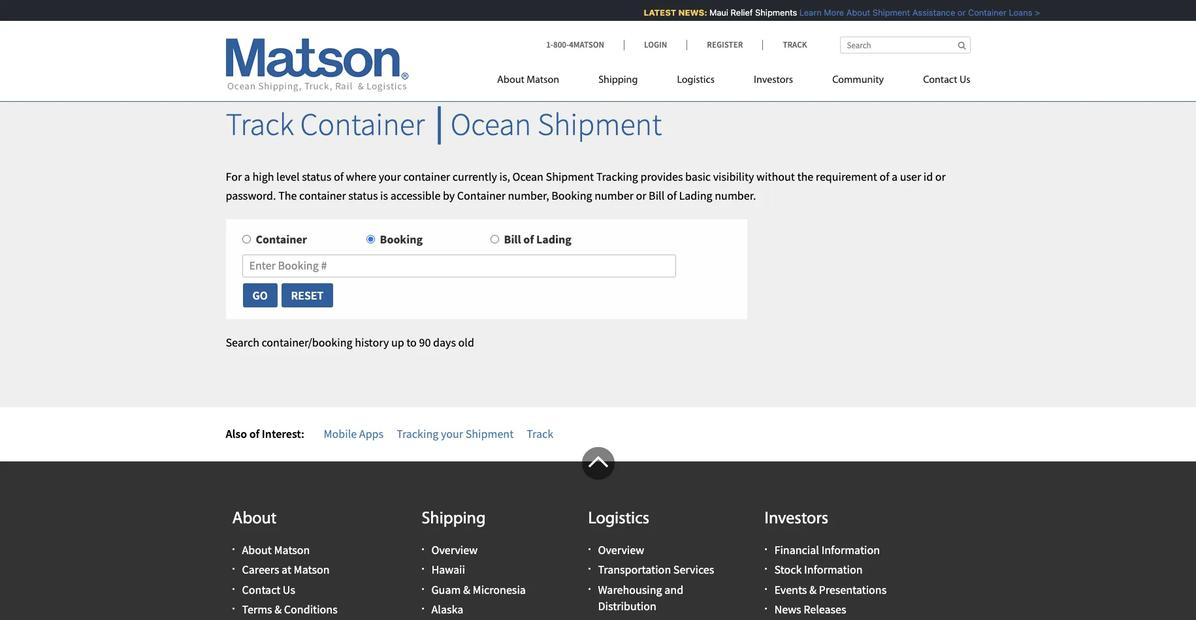 Task type: describe. For each thing, give the bounding box(es) containing it.
warehousing and distribution link
[[598, 583, 684, 614]]

2 horizontal spatial track
[[783, 39, 807, 50]]

search
[[226, 335, 259, 350]]

is
[[380, 188, 388, 203]]

terms
[[242, 602, 272, 617]]

tracking your shipment link
[[397, 427, 514, 442]]

terms & conditions link
[[242, 602, 338, 617]]

alaska
[[432, 602, 464, 617]]

0 horizontal spatial track
[[226, 105, 294, 144]]

1-800-4matson
[[546, 39, 605, 50]]

currently
[[453, 169, 497, 184]]

Bill of Lading radio
[[490, 236, 499, 244]]

matson for about matson
[[527, 75, 559, 86]]

container up where
[[300, 105, 425, 144]]

user
[[900, 169, 922, 184]]

community
[[833, 75, 884, 86]]

investors inside top menu navigation
[[754, 75, 793, 86]]

0 horizontal spatial or
[[636, 188, 647, 203]]

Booking radio
[[366, 236, 375, 244]]

0 horizontal spatial lading
[[536, 232, 572, 247]]

shipments
[[751, 7, 793, 18]]

is,
[[500, 169, 510, 184]]

warehousing
[[598, 583, 662, 598]]

number
[[595, 188, 634, 203]]

0 horizontal spatial container
[[299, 188, 346, 203]]

overview transportation services warehousing and distribution
[[598, 543, 714, 614]]

also
[[226, 427, 247, 442]]

also of interest:
[[226, 427, 305, 442]]

login
[[644, 39, 667, 50]]

1 horizontal spatial track link
[[763, 39, 807, 50]]

assistance
[[909, 7, 951, 18]]

up
[[391, 335, 404, 350]]

register link
[[687, 39, 763, 50]]

footer containing about
[[0, 447, 1197, 621]]

Search search field
[[840, 37, 971, 54]]

history
[[355, 335, 389, 350]]

level
[[276, 169, 300, 184]]

overview hawaii guam & micronesia alaska
[[432, 543, 526, 617]]

track container │ocean shipment
[[226, 105, 662, 144]]

1 vertical spatial contact us link
[[242, 583, 295, 598]]

overview for transportation
[[598, 543, 644, 558]]

latest
[[640, 7, 672, 18]]

conditions
[[284, 602, 338, 617]]

1-800-4matson link
[[546, 39, 624, 50]]

overview link for shipping
[[432, 543, 478, 558]]

visibility
[[713, 169, 754, 184]]

of left user
[[880, 169, 890, 184]]

contact us
[[923, 75, 971, 86]]

contact inside top menu navigation
[[923, 75, 958, 86]]

tracking inside 'for a high level status of where your container currently is, ocean shipment tracking provides basic visibility without the requirement of a user id or password. the container status is accessible by container number, booking number or bill of lading number.'
[[596, 169, 638, 184]]

>
[[1031, 7, 1036, 18]]

logistics link
[[658, 69, 735, 95]]

by
[[443, 188, 455, 203]]

financial information stock information events & presentations news releases
[[775, 543, 887, 617]]

news releases link
[[775, 602, 847, 617]]

1 vertical spatial your
[[441, 427, 463, 442]]

releases
[[804, 602, 847, 617]]

stock
[[775, 563, 802, 578]]

guam & micronesia link
[[432, 583, 526, 598]]

basic
[[686, 169, 711, 184]]

to
[[407, 335, 417, 350]]

1 horizontal spatial track
[[527, 427, 554, 442]]

financial
[[775, 543, 819, 558]]

presentations
[[819, 583, 887, 598]]

top menu navigation
[[497, 69, 971, 95]]

logistics inside footer
[[588, 511, 650, 528]]

of left where
[[334, 169, 344, 184]]

the
[[278, 188, 297, 203]]

maui
[[706, 7, 724, 18]]

us inside top menu navigation
[[960, 75, 971, 86]]

the
[[798, 169, 814, 184]]

your inside 'for a high level status of where your container currently is, ocean shipment tracking provides basic visibility without the requirement of a user id or password. the container status is accessible by container number, booking number or bill of lading number.'
[[379, 169, 401, 184]]

about matson
[[497, 75, 559, 86]]

for
[[226, 169, 242, 184]]

& inside the financial information stock information events & presentations news releases
[[810, 583, 817, 598]]

│ocean
[[431, 105, 532, 144]]

overview for hawaii
[[432, 543, 478, 558]]

password.
[[226, 188, 276, 203]]

0 vertical spatial information
[[822, 543, 880, 558]]

tracking your shipment
[[397, 427, 514, 442]]

1 vertical spatial bill
[[504, 232, 521, 247]]

about matson link for shipping link
[[497, 69, 579, 95]]

about for about matson
[[497, 75, 525, 86]]

1 a from the left
[[244, 169, 250, 184]]

more
[[820, 7, 840, 18]]

interest:
[[262, 427, 305, 442]]

blue matson logo with ocean, shipping, truck, rail and logistics written beneath it. image
[[226, 39, 409, 92]]

accessible
[[391, 188, 441, 203]]

4matson
[[569, 39, 605, 50]]

Enter Booking # text field
[[242, 255, 676, 278]]

90
[[419, 335, 431, 350]]

booking inside 'for a high level status of where your container currently is, ocean shipment tracking provides basic visibility without the requirement of a user id or password. the container status is accessible by container number, booking number or bill of lading number.'
[[552, 188, 592, 203]]

about matson careers at matson contact us terms & conditions
[[242, 543, 338, 617]]



Task type: vqa. For each thing, say whether or not it's contained in the screenshot.
Loans on the top of page
yes



Task type: locate. For each thing, give the bounding box(es) containing it.
investors link
[[735, 69, 813, 95]]

0 horizontal spatial shipping
[[422, 511, 486, 528]]

transportation
[[598, 563, 671, 578]]

0 horizontal spatial overview
[[432, 543, 478, 558]]

0 vertical spatial or
[[954, 7, 962, 18]]

status down where
[[349, 188, 378, 203]]

2 horizontal spatial &
[[810, 583, 817, 598]]

days
[[433, 335, 456, 350]]

about inside the about matson careers at matson contact us terms & conditions
[[242, 543, 272, 558]]

community link
[[813, 69, 904, 95]]

0 vertical spatial bill
[[649, 188, 665, 203]]

news
[[775, 602, 802, 617]]

old
[[458, 335, 474, 350]]

800-
[[554, 39, 569, 50]]

overview link for logistics
[[598, 543, 644, 558]]

0 horizontal spatial a
[[244, 169, 250, 184]]

information up stock information link
[[822, 543, 880, 558]]

1 horizontal spatial overview
[[598, 543, 644, 558]]

id
[[924, 169, 933, 184]]

0 horizontal spatial logistics
[[588, 511, 650, 528]]

1 horizontal spatial container
[[404, 169, 450, 184]]

contact inside the about matson careers at matson contact us terms & conditions
[[242, 583, 281, 598]]

0 horizontal spatial your
[[379, 169, 401, 184]]

& inside the overview hawaii guam & micronesia alaska
[[463, 583, 471, 598]]

hawaii
[[432, 563, 465, 578]]

logistics inside top menu navigation
[[677, 75, 715, 86]]

1 vertical spatial about matson link
[[242, 543, 310, 558]]

None button
[[242, 283, 278, 309], [281, 283, 334, 309], [242, 283, 278, 309], [281, 283, 334, 309]]

track link
[[763, 39, 807, 50], [527, 427, 554, 442]]

1 overview from the left
[[432, 543, 478, 558]]

careers
[[242, 563, 279, 578]]

0 horizontal spatial us
[[283, 583, 295, 598]]

container
[[964, 7, 1003, 18], [300, 105, 425, 144], [457, 188, 506, 203], [256, 232, 307, 247]]

bill inside 'for a high level status of where your container currently is, ocean shipment tracking provides basic visibility without the requirement of a user id or password. the container status is accessible by container number, booking number or bill of lading number.'
[[649, 188, 665, 203]]

about inside top menu navigation
[[497, 75, 525, 86]]

1 horizontal spatial us
[[960, 75, 971, 86]]

2 vertical spatial matson
[[294, 563, 330, 578]]

0 vertical spatial lading
[[679, 188, 713, 203]]

of right bill of lading option
[[524, 232, 534, 247]]

shipping link
[[579, 69, 658, 95]]

lading inside 'for a high level status of where your container currently is, ocean shipment tracking provides basic visibility without the requirement of a user id or password. the container status is accessible by container number, booking number or bill of lading number.'
[[679, 188, 713, 203]]

1 vertical spatial shipping
[[422, 511, 486, 528]]

overview
[[432, 543, 478, 558], [598, 543, 644, 558]]

0 horizontal spatial track link
[[527, 427, 554, 442]]

events & presentations link
[[775, 583, 887, 598]]

1 horizontal spatial booking
[[552, 188, 592, 203]]

contact us link down 'careers'
[[242, 583, 295, 598]]

shipping up hawaii
[[422, 511, 486, 528]]

contact down search search box
[[923, 75, 958, 86]]

0 vertical spatial about matson link
[[497, 69, 579, 95]]

about matson link
[[497, 69, 579, 95], [242, 543, 310, 558]]

0 vertical spatial logistics
[[677, 75, 715, 86]]

a left user
[[892, 169, 898, 184]]

0 horizontal spatial status
[[302, 169, 332, 184]]

1 overview link from the left
[[432, 543, 478, 558]]

1 vertical spatial contact
[[242, 583, 281, 598]]

tracking right apps
[[397, 427, 439, 442]]

or right assistance
[[954, 7, 962, 18]]

2 vertical spatial or
[[636, 188, 647, 203]]

your
[[379, 169, 401, 184], [441, 427, 463, 442]]

2 a from the left
[[892, 169, 898, 184]]

relief
[[727, 7, 749, 18]]

or right id
[[936, 169, 946, 184]]

1 horizontal spatial status
[[349, 188, 378, 203]]

shipment inside 'for a high level status of where your container currently is, ocean shipment tracking provides basic visibility without the requirement of a user id or password. the container status is accessible by container number, booking number or bill of lading number.'
[[546, 169, 594, 184]]

backtop image
[[582, 447, 615, 480]]

1 horizontal spatial a
[[892, 169, 898, 184]]

1 vertical spatial information
[[804, 563, 863, 578]]

login link
[[624, 39, 687, 50]]

contact
[[923, 75, 958, 86], [242, 583, 281, 598]]

0 vertical spatial tracking
[[596, 169, 638, 184]]

and
[[665, 583, 684, 598]]

0 vertical spatial your
[[379, 169, 401, 184]]

register
[[707, 39, 743, 50]]

1 horizontal spatial about matson link
[[497, 69, 579, 95]]

0 vertical spatial status
[[302, 169, 332, 184]]

0 horizontal spatial contact
[[242, 583, 281, 598]]

alaska link
[[432, 602, 464, 617]]

shipping inside top menu navigation
[[599, 75, 638, 86]]

1 vertical spatial investors
[[765, 511, 829, 528]]

learn more about shipment assistance or container loans > link
[[796, 7, 1036, 18]]

overview link up transportation
[[598, 543, 644, 558]]

of right also
[[249, 427, 260, 442]]

transportation services link
[[598, 563, 714, 578]]

matson inside top menu navigation
[[527, 75, 559, 86]]

tracking
[[596, 169, 638, 184], [397, 427, 439, 442]]

mobile
[[324, 427, 357, 442]]

us down search icon
[[960, 75, 971, 86]]

1-
[[546, 39, 554, 50]]

tracking up number
[[596, 169, 638, 184]]

matson right at
[[294, 563, 330, 578]]

1 vertical spatial or
[[936, 169, 946, 184]]

matson up at
[[274, 543, 310, 558]]

apps
[[359, 427, 384, 442]]

high
[[253, 169, 274, 184]]

for a high level status of where your container currently is, ocean shipment tracking provides basic visibility without the requirement of a user id or password. the container status is accessible by container number, booking number or bill of lading number.
[[226, 169, 946, 203]]

bill down provides
[[649, 188, 665, 203]]

us inside the about matson careers at matson contact us terms & conditions
[[283, 583, 295, 598]]

container inside 'for a high level status of where your container currently is, ocean shipment tracking provides basic visibility without the requirement of a user id or password. the container status is accessible by container number, booking number or bill of lading number.'
[[457, 188, 506, 203]]

contact down 'careers'
[[242, 583, 281, 598]]

0 vertical spatial container
[[404, 169, 450, 184]]

overview link up hawaii
[[432, 543, 478, 558]]

latest news: maui relief shipments learn more about shipment assistance or container loans >
[[640, 7, 1036, 18]]

0 horizontal spatial overview link
[[432, 543, 478, 558]]

overview up hawaii
[[432, 543, 478, 558]]

1 horizontal spatial overview link
[[598, 543, 644, 558]]

investors up the 'financial'
[[765, 511, 829, 528]]

booking left number
[[552, 188, 592, 203]]

1 vertical spatial tracking
[[397, 427, 439, 442]]

guam
[[432, 583, 461, 598]]

about matson link up careers at matson link
[[242, 543, 310, 558]]

mobile apps
[[324, 427, 384, 442]]

container down currently
[[457, 188, 506, 203]]

booking right booking option
[[380, 232, 423, 247]]

stock information link
[[775, 563, 863, 578]]

0 vertical spatial track link
[[763, 39, 807, 50]]

shipping down 4matson
[[599, 75, 638, 86]]

0 horizontal spatial bill
[[504, 232, 521, 247]]

lading down the basic at the top right of the page
[[679, 188, 713, 203]]

logistics down register 'link'
[[677, 75, 715, 86]]

search container/booking history up to 90 days old
[[226, 335, 474, 350]]

of down provides
[[667, 188, 677, 203]]

0 horizontal spatial &
[[275, 602, 282, 617]]

& right the guam
[[463, 583, 471, 598]]

about matson link for careers at matson link
[[242, 543, 310, 558]]

0 horizontal spatial about matson link
[[242, 543, 310, 558]]

of
[[334, 169, 344, 184], [880, 169, 890, 184], [667, 188, 677, 203], [524, 232, 534, 247], [249, 427, 260, 442]]

status
[[302, 169, 332, 184], [349, 188, 378, 203]]

shipping inside footer
[[422, 511, 486, 528]]

requirement
[[816, 169, 878, 184]]

matson
[[527, 75, 559, 86], [274, 543, 310, 558], [294, 563, 330, 578]]

about
[[843, 7, 866, 18], [497, 75, 525, 86], [232, 511, 277, 528], [242, 543, 272, 558]]

or right number
[[636, 188, 647, 203]]

overview inside overview transportation services warehousing and distribution
[[598, 543, 644, 558]]

lading down number,
[[536, 232, 572, 247]]

mobile apps link
[[324, 427, 384, 442]]

0 horizontal spatial contact us link
[[242, 583, 295, 598]]

investors down register 'link'
[[754, 75, 793, 86]]

logistics up transportation
[[588, 511, 650, 528]]

1 horizontal spatial shipping
[[599, 75, 638, 86]]

learn
[[796, 7, 818, 18]]

contact us link
[[904, 69, 971, 95], [242, 583, 295, 598]]

search image
[[958, 41, 966, 50]]

1 vertical spatial logistics
[[588, 511, 650, 528]]

2 horizontal spatial or
[[954, 7, 962, 18]]

about matson link down the 1- at the top of page
[[497, 69, 579, 95]]

at
[[282, 563, 291, 578]]

1 horizontal spatial lading
[[679, 188, 713, 203]]

1 vertical spatial track link
[[527, 427, 554, 442]]

status right level
[[302, 169, 332, 184]]

overview up transportation
[[598, 543, 644, 558]]

1 horizontal spatial bill
[[649, 188, 665, 203]]

container right the at the left top
[[299, 188, 346, 203]]

0 vertical spatial booking
[[552, 188, 592, 203]]

a right 'for'
[[244, 169, 250, 184]]

0 horizontal spatial tracking
[[397, 427, 439, 442]]

financial information link
[[775, 543, 880, 558]]

or
[[954, 7, 962, 18], [936, 169, 946, 184], [636, 188, 647, 203]]

matson for about matson careers at matson contact us terms & conditions
[[274, 543, 310, 558]]

container right "container" option
[[256, 232, 307, 247]]

hawaii link
[[432, 563, 465, 578]]

1 horizontal spatial tracking
[[596, 169, 638, 184]]

investors inside footer
[[765, 511, 829, 528]]

ocean
[[513, 169, 544, 184]]

news:
[[675, 7, 703, 18]]

us up terms & conditions link
[[283, 583, 295, 598]]

0 vertical spatial contact
[[923, 75, 958, 86]]

without
[[757, 169, 795, 184]]

provides
[[641, 169, 683, 184]]

2 overview from the left
[[598, 543, 644, 558]]

overview inside the overview hawaii guam & micronesia alaska
[[432, 543, 478, 558]]

loans
[[1005, 7, 1029, 18]]

1 horizontal spatial contact
[[923, 75, 958, 86]]

0 horizontal spatial booking
[[380, 232, 423, 247]]

number.
[[715, 188, 756, 203]]

number,
[[508, 188, 549, 203]]

& right terms
[[275, 602, 282, 617]]

0 vertical spatial us
[[960, 75, 971, 86]]

1 horizontal spatial contact us link
[[904, 69, 971, 95]]

0 vertical spatial investors
[[754, 75, 793, 86]]

0 vertical spatial track
[[783, 39, 807, 50]]

micronesia
[[473, 583, 526, 598]]

1 vertical spatial status
[[349, 188, 378, 203]]

2 overview link from the left
[[598, 543, 644, 558]]

us
[[960, 75, 971, 86], [283, 583, 295, 598]]

events
[[775, 583, 807, 598]]

container left loans on the top right of page
[[964, 7, 1003, 18]]

1 horizontal spatial or
[[936, 169, 946, 184]]

1 vertical spatial lading
[[536, 232, 572, 247]]

container up accessible at left
[[404, 169, 450, 184]]

1 vertical spatial us
[[283, 583, 295, 598]]

information up events & presentations link
[[804, 563, 863, 578]]

about for about
[[232, 511, 277, 528]]

1 horizontal spatial your
[[441, 427, 463, 442]]

1 vertical spatial booking
[[380, 232, 423, 247]]

where
[[346, 169, 377, 184]]

distribution
[[598, 599, 657, 614]]

contact us link down search icon
[[904, 69, 971, 95]]

careers at matson link
[[242, 563, 330, 578]]

0 vertical spatial matson
[[527, 75, 559, 86]]

investors
[[754, 75, 793, 86], [765, 511, 829, 528]]

matson down the 1- at the top of page
[[527, 75, 559, 86]]

bill right bill of lading option
[[504, 232, 521, 247]]

0 vertical spatial contact us link
[[904, 69, 971, 95]]

about for about matson careers at matson contact us terms & conditions
[[242, 543, 272, 558]]

0 vertical spatial shipping
[[599, 75, 638, 86]]

track
[[783, 39, 807, 50], [226, 105, 294, 144], [527, 427, 554, 442]]

2 vertical spatial track
[[527, 427, 554, 442]]

1 vertical spatial container
[[299, 188, 346, 203]]

None search field
[[840, 37, 971, 54]]

& up 'news releases' link
[[810, 583, 817, 598]]

services
[[674, 563, 714, 578]]

1 horizontal spatial logistics
[[677, 75, 715, 86]]

1 vertical spatial track
[[226, 105, 294, 144]]

& inside the about matson careers at matson contact us terms & conditions
[[275, 602, 282, 617]]

1 vertical spatial matson
[[274, 543, 310, 558]]

information
[[822, 543, 880, 558], [804, 563, 863, 578]]

footer
[[0, 447, 1197, 621]]

Container radio
[[242, 236, 251, 244]]

container
[[404, 169, 450, 184], [299, 188, 346, 203]]

1 horizontal spatial &
[[463, 583, 471, 598]]



